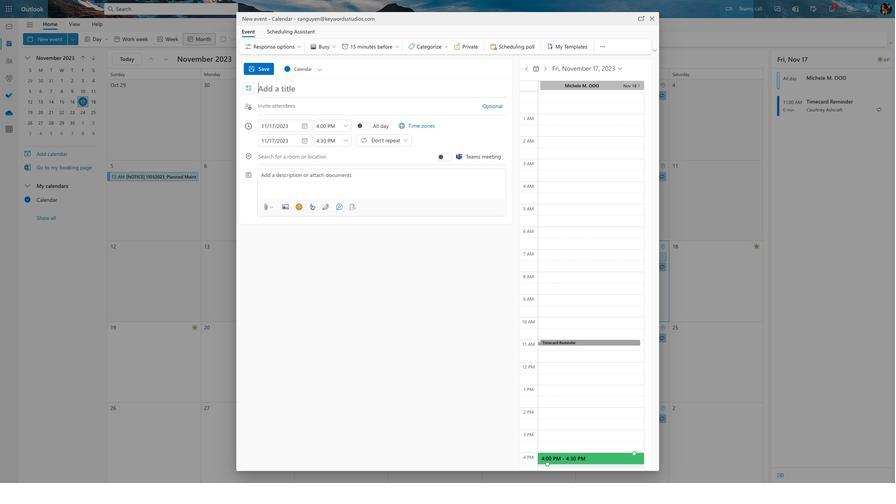 Task type: vqa. For each thing, say whether or not it's contained in the screenshot.
ADD related to Add calendar
yes



Task type: describe. For each thing, give the bounding box(es) containing it.
t for the tuesday element at the top of page
[[50, 67, 52, 73]]

 busy 
[[310, 43, 337, 51]]

1 vertical spatial 18
[[673, 243, 679, 250]]

8 up add a description or attach documents, press alt+f10 to exit text field at the top
[[392, 162, 394, 170]]

1 vertical spatial 1 button
[[78, 118, 87, 127]]

4 down 27 button on the left top
[[40, 130, 42, 136]]

14 button
[[47, 97, 56, 106]]


[[726, 6, 732, 12]]

4 pm
[[524, 455, 534, 461]]

1 horizontal spatial  button
[[316, 63, 324, 75]]

1 vertical spatial 30 button
[[68, 118, 77, 127]]

 inside  15 minutes before 
[[395, 45, 400, 49]]

1 pm
[[524, 387, 534, 393]]

1 vertical spatial 5 button
[[47, 129, 56, 138]]

to do image
[[5, 92, 13, 100]]

28
[[49, 120, 54, 126]]

meeting
[[482, 153, 501, 160]]

optional
[[483, 103, 503, 110]]

19 inside button
[[28, 109, 33, 115]]

0 horizontal spatial 64°
[[653, 244, 660, 250]]

2 vertical spatial timecard
[[595, 416, 614, 422]]

show all button
[[18, 211, 104, 225]]

 right tuesday on the top left of the page
[[316, 66, 324, 74]]

6 up 13 button
[[40, 88, 42, 94]]

1 vertical spatial reminder
[[615, 336, 635, 342]]

 response options 
[[245, 43, 302, 51]]

view
[[69, 20, 80, 27]]

month
[[196, 35, 211, 43]]


[[156, 35, 164, 43]]

people image
[[5, 58, 13, 65]]

templates
[[564, 43, 588, 50]]

left-rail-appbar navigation
[[2, 18, 17, 122]]

Invite attendees text field
[[258, 102, 478, 111]]

26 inside 'button'
[[28, 120, 33, 126]]

help
[[92, 20, 103, 27]]

Add a description or attach documents, press Alt+F10 to exit text field
[[261, 172, 502, 199]]

7 up the add a description or attach documents
[[298, 162, 301, 170]]

today
[[120, 55, 134, 63]]


[[778, 473, 784, 479]]

november inside document
[[562, 64, 592, 72]]

 print
[[328, 35, 348, 43]]

all day inside agenda view section
[[784, 75, 797, 81]]

description
[[276, 172, 302, 179]]

michele for michele m. ooo
[[807, 74, 826, 81]]

12 button
[[26, 97, 35, 106]]

1 horizontal spatial 17
[[579, 243, 584, 250]]

2 horizontal spatial 30
[[204, 81, 210, 89]]

14
[[49, 99, 54, 105]]

30 for bottommost 30 "button"
[[70, 120, 75, 126]]

0 horizontal spatial 30 button
[[36, 76, 45, 85]]

12 am [notice] 11032023_planned maintenance - (11042023 sea dc updates)
[[112, 174, 272, 180]]


[[81, 56, 85, 60]]

7 up 14 button
[[50, 88, 52, 94]]

calendar image
[[5, 40, 13, 48]]

 save
[[248, 65, 270, 73]]

share group
[[294, 32, 353, 45]]

11 inside button
[[91, 88, 96, 94]]

selected date november 17, 2023, today's date november 17, 2023 group
[[18, 48, 101, 147]]

17, inside document
[[593, 64, 600, 72]]

- up 'scheduling assistant'
[[294, 15, 296, 22]]

tab list inside fri, november 17, 2023 document
[[236, 26, 321, 37]]

0 horizontal spatial  button
[[22, 53, 34, 63]]

 for start date text box
[[301, 123, 309, 130]]

calendar
[[48, 150, 67, 157]]

none field inside fri, november 17, 2023 document
[[284, 63, 324, 75]]


[[649, 15, 656, 22]]

64° button inside agenda view section
[[875, 54, 891, 66]]

0 horizontal spatial 9 button
[[68, 87, 77, 96]]

 button
[[78, 53, 88, 63]]

1 horizontal spatial 25
[[673, 324, 679, 331]]

1 vertical spatial calendar
[[37, 196, 57, 203]]

sunday element
[[25, 65, 35, 75]]


[[454, 43, 461, 51]]

pm for 4
[[527, 455, 534, 461]]

selected date november 17, 2023
[[18, 48, 43, 84]]

s for sunday element
[[29, 67, 31, 73]]

or
[[304, 172, 309, 179]]

31 button
[[47, 76, 56, 85]]

9 down 25 button at the left top of the page
[[92, 130, 95, 136]]

6 am
[[523, 229, 534, 235]]

4:30
[[566, 456, 576, 463]]

0 vertical spatial 2 button
[[68, 76, 77, 85]]

event button
[[236, 26, 261, 37]]

Search for a room or location field
[[258, 150, 436, 162]]


[[298, 35, 306, 43]]

today button
[[112, 53, 142, 65]]

new group
[[23, 32, 255, 47]]

a
[[272, 172, 275, 179]]

week
[[136, 35, 148, 43]]

8 down 24 button
[[82, 130, 84, 136]]

pm for 1
[[527, 387, 534, 393]]

1 vertical spatial 8 button
[[78, 129, 87, 138]]

timecard reminder
[[807, 98, 853, 105]]


[[398, 122, 406, 130]]

0
[[784, 107, 786, 113]]

0 vertical spatial 6 button
[[36, 87, 45, 96]]


[[25, 196, 31, 202]]

0 vertical spatial 7 button
[[47, 87, 56, 96]]

0 vertical spatial 4 button
[[89, 76, 98, 85]]


[[246, 86, 251, 91]]

help button
[[86, 18, 108, 30]]

 down  button
[[653, 49, 657, 52]]

- left (11042023
[[212, 174, 214, 180]]

1 vertical spatial 26
[[110, 405, 116, 412]]

michele m. ooo button
[[576, 253, 667, 262]]

1 down 12 pm
[[524, 387, 526, 393]]

4 up 11 button at the left top of the page
[[92, 78, 95, 84]]

7 inside document
[[523, 251, 526, 257]]

fri, nov 17
[[778, 55, 808, 63]]

home
[[43, 20, 58, 27]]

0 horizontal spatial 29
[[28, 78, 33, 84]]

agenda view section
[[772, 50, 892, 484]]

repeating event image inside agenda view section
[[877, 107, 883, 113]]

 up 
[[25, 184, 30, 189]]

thursday element
[[67, 65, 78, 75]]


[[599, 43, 607, 51]]

- right event in the left top of the page
[[268, 15, 271, 22]]

ashcraft
[[827, 107, 843, 113]]

6 up calendar
[[61, 130, 63, 136]]

call
[[755, 5, 763, 12]]

1 horizontal spatial 7 button
[[68, 129, 77, 138]]

day inside agenda view section
[[790, 75, 797, 81]]

1 vertical spatial 6 button
[[57, 129, 66, 138]]

tuesday element
[[46, 65, 57, 75]]

wednesday element
[[57, 65, 67, 75]]

day inside fri, november 17, 2023 document
[[381, 122, 389, 130]]

editor image
[[320, 201, 332, 213]]

 right 
[[163, 56, 169, 62]]


[[542, 66, 548, 72]]

3 up 10 button
[[82, 78, 84, 84]]


[[408, 43, 415, 51]]

 inside  month
[[187, 35, 194, 43]]

0 min
[[784, 107, 795, 113]]

Select a calendar text field
[[291, 63, 316, 75]]

insert pictures inline image
[[279, 201, 291, 213]]

3 up 4 pm
[[524, 432, 526, 438]]

mail image
[[5, 23, 13, 31]]

 button
[[88, 53, 99, 63]]

show
[[37, 214, 49, 222]]

- left 4:30
[[563, 456, 565, 463]]

monday element
[[35, 65, 46, 75]]

4 down saturday
[[673, 81, 676, 89]]

updates)
[[253, 174, 272, 180]]

go to onedrive for business image
[[5, 110, 13, 117]]

1 vertical spatial 13
[[204, 243, 210, 250]]

f
[[82, 67, 84, 73]]

0 vertical spatial 3 button
[[78, 76, 87, 85]]

17, inside selected date november 17, 2023
[[18, 69, 25, 77]]

23
[[70, 109, 75, 115]]

teams for teams call
[[739, 5, 754, 12]]

0 horizontal spatial 29 button
[[26, 76, 35, 85]]

don't
[[372, 137, 384, 144]]

1 vertical spatial timecard
[[595, 336, 614, 342]]

9 inside fri, november 17, 2023 document
[[523, 296, 526, 302]]

go
[[37, 164, 43, 171]]

s for saturday element
[[92, 67, 95, 73]]

1 vertical spatial 4 button
[[36, 129, 45, 138]]

25 button
[[89, 108, 98, 117]]

0 horizontal spatial 1 button
[[57, 76, 66, 85]]

 left all day icon
[[344, 124, 348, 128]]

teams meeting
[[466, 153, 501, 160]]

 button
[[243, 82, 255, 94]]

1 horizontal spatial 29 button
[[57, 118, 66, 127]]

calendar inside fri, november 17, 2023 document
[[272, 15, 293, 22]]

my for my templates
[[556, 43, 563, 50]]

my for my calendars
[[37, 182, 44, 189]]

9 up 16 'button'
[[71, 88, 74, 94]]

new
[[242, 15, 253, 22]]

pm for 3
[[527, 432, 534, 438]]

11 button
[[89, 87, 98, 96]]

64° inside agenda view section
[[884, 57, 891, 63]]

tuesday
[[298, 71, 314, 77]]

november inside button
[[36, 54, 61, 61]]

all day image
[[358, 124, 362, 128]]


[[341, 43, 349, 51]]


[[245, 153, 252, 160]]

1 am
[[523, 115, 534, 121]]

maintenance
[[185, 174, 211, 180]]

1 horizontal spatial 19
[[110, 324, 116, 331]]

2 horizontal spatial 29
[[120, 81, 126, 89]]

michele m. ooo
[[807, 74, 847, 81]]

1 vertical spatial 64° button
[[643, 241, 660, 253]]

27 inside 27 button
[[38, 120, 43, 126]]

list box inside application
[[18, 179, 104, 225]]

work
[[122, 35, 135, 43]]

all
[[51, 214, 56, 222]]

calendars
[[46, 182, 68, 189]]

performance
[[504, 174, 531, 180]]

am inside agenda view section
[[795, 99, 802, 105]]

22 button
[[57, 108, 66, 117]]

all inside fri, november 17, 2023 document
[[373, 122, 379, 130]]

0 horizontal spatial  button
[[160, 53, 172, 65]]

4 am
[[523, 183, 534, 189]]

insert loop component image
[[334, 201, 346, 213]]

 button
[[637, 14, 647, 24]]

sea
[[237, 174, 245, 180]]

5 up 12 button
[[29, 88, 31, 94]]

1 up 2 am
[[523, 115, 526, 121]]

11 inside fri, november 17, 2023 document
[[522, 342, 527, 348]]

friday element
[[78, 65, 88, 75]]

ooo for michele m. ooo 
[[629, 255, 640, 261]]

1 right 31
[[61, 78, 63, 84]]

1 vertical spatial 2 button
[[89, 118, 98, 127]]

sunny image for the 64° 'button' inside agenda view section
[[875, 54, 887, 66]]

 button
[[524, 62, 530, 74]]


[[248, 65, 256, 73]]

1 horizontal spatial 9 button
[[89, 129, 98, 138]]

mostly sunny image for 18
[[751, 241, 763, 253]]

 button inside fri, november 17, 2023 document
[[652, 47, 659, 54]]

1 vertical spatial 10
[[579, 162, 585, 170]]

show formatting options image
[[306, 201, 318, 213]]

  
[[524, 65, 548, 73]]

fri, for fri, nov 17
[[778, 55, 787, 63]]



Task type: locate. For each thing, give the bounding box(es) containing it.
 button
[[22, 18, 37, 31]]

19
[[28, 109, 33, 115], [110, 324, 116, 331]]

 button
[[285, 81, 292, 89], [566, 81, 573, 89], [660, 81, 667, 89], [285, 162, 292, 170], [378, 162, 386, 170], [472, 162, 480, 170], [566, 162, 573, 170], [660, 162, 667, 170], [566, 243, 573, 251], [660, 243, 667, 251], [566, 324, 573, 332], [660, 324, 667, 332], [566, 405, 573, 413], [660, 405, 667, 413]]

fri, november 17, 2023 dialog
[[0, 0, 896, 484]]

1 vertical spatial 64°
[[653, 244, 660, 250]]

1 horizontal spatial scheduling
[[499, 43, 525, 50]]

3  button from the top
[[576, 263, 667, 272]]

0 vertical spatial 64°
[[884, 57, 891, 63]]

1 horizontal spatial 18
[[673, 243, 679, 250]]

 15 minutes before 
[[341, 43, 400, 51]]

optional button
[[479, 100, 506, 112]]

 inside fri, november 17, 2023 document
[[360, 137, 368, 144]]

12 inside fri, november 17, 2023 document
[[522, 364, 527, 370]]

8 button up 15 button
[[57, 87, 66, 96]]

6 up 7 am
[[523, 229, 526, 235]]

calendar down my calendars at the left top of page
[[37, 196, 57, 203]]

8 button down 24 button
[[78, 129, 87, 138]]

8 down 7 am
[[523, 274, 526, 280]]

0 horizontal spatial 26
[[28, 120, 33, 126]]

am
[[795, 99, 802, 105], [527, 115, 534, 121], [527, 138, 534, 144], [527, 161, 534, 167], [118, 174, 125, 180], [527, 183, 534, 189], [527, 206, 534, 212], [527, 229, 534, 235], [527, 251, 534, 257], [527, 274, 534, 280], [527, 296, 534, 302], [528, 319, 535, 325], [586, 336, 593, 342], [528, 342, 535, 348], [586, 416, 593, 422]]

1 horizontal spatial 1 button
[[78, 118, 87, 127]]

1 vertical spatial sunny image
[[643, 241, 655, 253]]

5 right page
[[110, 162, 113, 170]]

my left calendars
[[37, 182, 44, 189]]

13 inside button
[[38, 99, 43, 105]]

sunny image for the bottommost the 64° 'button'
[[643, 241, 655, 253]]

options group
[[306, 39, 401, 53]]

0 vertical spatial  button
[[576, 91, 667, 100]]

go to my booking page button
[[18, 161, 104, 174]]

 button down  button
[[652, 47, 659, 54]]

2 pm
[[524, 410, 534, 416]]

5 button up 12 button
[[26, 87, 35, 96]]

add left a
[[261, 172, 271, 179]]

sunny image
[[875, 54, 887, 66], [643, 241, 655, 253]]

list box containing my calendars
[[18, 179, 104, 225]]

m. inside michele m. ooo 
[[623, 255, 628, 261]]

teams meeting image
[[439, 155, 444, 159]]

 up "search for a room or location" field
[[344, 138, 348, 143]]

3 down friday
[[579, 81, 582, 89]]

1 vertical spatial add
[[261, 172, 271, 179]]


[[639, 15, 645, 22]]

outlook
[[21, 5, 43, 13]]

4 down performance 'button'
[[523, 183, 526, 189]]

0 vertical spatial 25
[[91, 109, 96, 115]]

0 horizontal spatial my
[[37, 182, 44, 189]]

saturday element
[[88, 65, 99, 75]]

0 vertical spatial 2023
[[63, 54, 75, 61]]

17 inside agenda view section
[[802, 55, 808, 63]]

calendar
[[272, 15, 293, 22], [37, 196, 57, 203]]

1 horizontal spatial day
[[790, 75, 797, 81]]

29 button
[[26, 76, 35, 85], [57, 118, 66, 127]]

none field containing 
[[284, 63, 324, 75]]

1 horizontal spatial 30 button
[[68, 118, 77, 127]]

m
[[39, 67, 43, 73]]

30 button down m
[[36, 76, 45, 85]]

michele for michele m. ooo 
[[606, 255, 622, 261]]

29 down 22
[[59, 120, 64, 126]]

3 up performance 'button'
[[523, 161, 526, 167]]

add inside text field
[[261, 172, 271, 179]]

view button
[[63, 18, 86, 30]]

2 vertical spatial reminder
[[615, 416, 635, 422]]

s right friday element
[[92, 67, 95, 73]]

 button for end time text box
[[342, 135, 350, 146]]

 down selected at the top left of the page
[[25, 55, 30, 61]]

6
[[40, 88, 42, 94], [61, 130, 63, 136], [204, 162, 207, 170], [523, 229, 526, 235]]

fri, november 17, 2023 document
[[0, 0, 896, 484]]

18 inside button
[[91, 99, 96, 105]]

1 right dec
[[589, 405, 592, 412]]

november
[[36, 54, 61, 61], [18, 62, 43, 69], [562, 64, 592, 72]]

9 button up 16 'button'
[[68, 87, 77, 96]]

0 horizontal spatial 2 button
[[68, 76, 77, 85]]

1 horizontal spatial 2023
[[63, 54, 75, 61]]

day up the don't repeat
[[381, 122, 389, 130]]

1 horizontal spatial m.
[[827, 74, 833, 81]]

17, right friday
[[593, 64, 600, 72]]

 inside agenda view section
[[877, 107, 883, 113]]

0 horizontal spatial 64° button
[[643, 241, 660, 253]]

options
[[277, 43, 295, 50]]

10 inside button
[[81, 88, 85, 94]]

0 horizontal spatial 2023
[[18, 77, 29, 84]]

1 button right 31
[[57, 76, 66, 85]]

0 horizontal spatial 13
[[38, 99, 43, 105]]

0 horizontal spatial tab list
[[37, 18, 109, 30]]

30 button down 23 button
[[68, 118, 77, 127]]


[[245, 103, 252, 111]]

scheduling inside button
[[267, 28, 293, 35]]

1  button from the top
[[342, 120, 350, 132]]

 inside  busy 
[[332, 45, 337, 49]]

0 horizontal spatial 7 button
[[47, 87, 56, 96]]

1 vertical spatial teams
[[466, 153, 481, 160]]

 button up sunday element
[[22, 53, 34, 63]]

1 horizontal spatial fri,
[[778, 55, 787, 63]]

1 t from the left
[[50, 67, 52, 73]]

17,
[[593, 64, 600, 72], [18, 69, 25, 77]]

t
[[50, 67, 52, 73], [71, 67, 74, 73]]

5 down 28
[[50, 130, 52, 136]]


[[659, 93, 665, 99], [877, 107, 883, 113], [360, 137, 368, 144], [659, 174, 665, 180], [659, 264, 665, 270], [659, 336, 665, 342], [659, 416, 665, 422]]


[[310, 43, 317, 51]]

 inside  categorize 
[[444, 45, 449, 49]]

go to my booking page
[[37, 164, 92, 171]]

0 vertical spatial add
[[37, 150, 46, 157]]

my
[[51, 164, 58, 171]]

1 horizontal spatial 2 button
[[89, 118, 98, 127]]

1 horizontal spatial 30
[[70, 120, 75, 126]]

tab list containing event
[[236, 26, 321, 37]]

2023 inside button
[[63, 54, 75, 61]]

7 am
[[523, 251, 534, 257]]

fri, left nov
[[778, 55, 787, 63]]

1 horizontal spatial 29
[[59, 120, 64, 126]]

0 vertical spatial  button
[[342, 120, 350, 132]]

mostly sunny image
[[751, 241, 763, 253], [189, 322, 201, 334]]

repeating event image
[[659, 172, 665, 181], [659, 263, 665, 272]]

5 button down 28
[[47, 129, 56, 138]]

24 inside button
[[81, 109, 85, 115]]

 left end time text box
[[301, 137, 309, 145]]

Add details for the event text field
[[258, 79, 506, 97]]

1 horizontal spatial sunny image
[[875, 54, 887, 66]]

7 button down 23 button
[[68, 129, 77, 138]]

1 11 am timecard reminder from the top
[[580, 336, 635, 342]]

 button
[[576, 91, 667, 100], [576, 172, 667, 181], [576, 263, 667, 272]]

0 vertical spatial 17
[[802, 55, 808, 63]]

0 vertical spatial calendar
[[272, 15, 293, 22]]

 button for start time text field
[[342, 120, 350, 132]]

0 horizontal spatial 25
[[91, 109, 96, 115]]

1 vertical spatial 7 button
[[68, 129, 77, 138]]

teams
[[739, 5, 754, 12], [466, 153, 481, 160]]

 button
[[596, 39, 611, 54]]

0 horizontal spatial sunny image
[[643, 241, 655, 253]]

1 vertical spatial  button
[[576, 172, 667, 181]]

2
[[71, 78, 74, 84], [92, 120, 95, 126], [523, 138, 526, 144], [673, 405, 676, 412], [524, 410, 526, 416]]

10 am
[[522, 319, 535, 325]]

add for add calendar
[[37, 150, 46, 157]]

2023 down sunday element
[[18, 77, 29, 84]]

mostly sunny image for 19
[[189, 322, 201, 334]]

15 inside 15 button
[[59, 99, 64, 105]]

5 am
[[523, 206, 534, 212]]

1 horizontal spatial 26
[[110, 405, 116, 412]]

7 button
[[47, 87, 56, 96], [68, 129, 77, 138]]

0 horizontal spatial s
[[29, 67, 31, 73]]

friday
[[579, 71, 591, 77]]

1 horizontal spatial 10
[[522, 319, 527, 325]]

26
[[28, 120, 33, 126], [110, 405, 116, 412]]

michele inside michele m. ooo 
[[606, 255, 622, 261]]

2 repeating event image from the top
[[659, 263, 665, 272]]

all day up don't
[[373, 122, 389, 130]]

pm up the 3 pm at the right of the page
[[527, 410, 534, 416]]

Start date text field
[[258, 120, 312, 132]]

all day down fri, nov 17
[[784, 75, 797, 81]]

7 down 6 am
[[523, 251, 526, 257]]

4:00 pm - 4:30 pm
[[542, 456, 586, 463]]

add
[[37, 150, 46, 157], [261, 172, 271, 179]]

scheduling inside  scheduling poll
[[499, 43, 525, 50]]

0 horizontal spatial michele
[[606, 255, 622, 261]]

scheduling up options
[[267, 28, 293, 35]]

t for thursday element
[[71, 67, 74, 73]]

1 s from the left
[[29, 67, 31, 73]]

0 vertical spatial all
[[784, 75, 789, 81]]

1 vertical spatial m.
[[623, 255, 628, 261]]

0 vertical spatial 64° button
[[875, 54, 891, 66]]

oct 29
[[110, 81, 126, 89]]

11032023_planned
[[146, 174, 183, 180]]

1 vertical spatial repeating event image
[[659, 263, 665, 272]]

teams inside fri, november 17, 2023 document
[[466, 153, 481, 160]]

12 inside button
[[28, 99, 33, 105]]

timecard inside agenda view section
[[807, 98, 829, 105]]


[[297, 45, 302, 49], [332, 45, 337, 49], [395, 45, 400, 49], [444, 45, 449, 49], [163, 56, 169, 62], [617, 65, 624, 71], [316, 66, 324, 74]]

8 inside fri, november 17, 2023 document
[[523, 274, 526, 280]]

 button
[[145, 53, 157, 65]]

add for add a description or attach documents
[[261, 172, 271, 179]]

0 horizontal spatial add
[[37, 150, 46, 157]]

0 horizontal spatial 18
[[91, 99, 96, 105]]

Start time text field
[[314, 120, 342, 132]]

pm up 4 pm
[[527, 432, 534, 438]]

 button up "search for a room or location" field
[[342, 135, 350, 146]]

m. inside agenda view section
[[827, 74, 833, 81]]

0 vertical spatial day
[[790, 75, 797, 81]]

t right m
[[50, 67, 52, 73]]

12
[[28, 99, 33, 105], [112, 174, 116, 180], [110, 243, 116, 250], [522, 364, 527, 370]]

29 button down 22
[[57, 118, 66, 127]]

3 am
[[523, 161, 534, 167]]

1 horizontal spatial add
[[261, 172, 271, 179]]

64° button
[[875, 54, 891, 66], [643, 241, 660, 253]]

3 button up 10 button
[[78, 76, 87, 85]]

End time text field
[[314, 135, 342, 146]]

0 vertical spatial mostly sunny image
[[751, 241, 763, 253]]

30 down m
[[38, 78, 43, 84]]

0 vertical spatial michele
[[807, 74, 826, 81]]

1 horizontal spatial ooo
[[835, 74, 847, 81]]

saturday
[[673, 71, 690, 77]]

3 pm
[[524, 432, 534, 438]]

categorize
[[417, 43, 442, 50]]

pm left 4:00
[[527, 455, 534, 461]]

 button right tuesday on the top left of the page
[[316, 63, 324, 75]]

 inside fri, november 17, 2023 
[[617, 65, 624, 71]]

2023 inside document
[[602, 64, 616, 72]]

29 right oct at left top
[[120, 81, 126, 89]]

25
[[91, 109, 96, 115], [673, 324, 679, 331]]

17 inside button
[[81, 99, 85, 105]]

1 vertical spatial ooo
[[629, 255, 640, 261]]

1 horizontal spatial 27
[[204, 405, 210, 412]]

1 horizontal spatial t
[[71, 67, 74, 73]]

1 vertical spatial 27
[[204, 405, 210, 412]]

tab list containing home
[[37, 18, 109, 30]]

0 horizontal spatial 17
[[81, 99, 85, 105]]

2 t from the left
[[71, 67, 74, 73]]

4:00
[[542, 456, 552, 463]]

0 vertical spatial ooo
[[835, 74, 847, 81]]

fri,
[[778, 55, 787, 63], [553, 64, 561, 72]]

calendar up 'scheduling assistant'
[[272, 15, 293, 22]]

0 horizontal spatial 5 button
[[26, 87, 35, 96]]


[[524, 66, 530, 72]]

teams inside outlook banner
[[739, 5, 754, 12]]

teams left meeting
[[466, 153, 481, 160]]

17
[[802, 55, 808, 63], [81, 99, 85, 105], [579, 243, 584, 250]]

8 up 15 button
[[61, 88, 63, 94]]

1 vertical spatial michele
[[606, 255, 622, 261]]

1 vertical spatial 3 button
[[26, 129, 35, 138]]

5 up 6 am
[[523, 206, 526, 212]]

performance button
[[482, 172, 573, 181]]

pm down 11 am
[[529, 364, 535, 370]]

0 vertical spatial 19
[[28, 109, 33, 115]]

pm for 2
[[527, 410, 534, 416]]

 button left all day icon
[[342, 120, 350, 132]]

fri, inside agenda view section
[[778, 55, 787, 63]]

30 down 23 button
[[70, 120, 75, 126]]

s left monday element
[[29, 67, 31, 73]]

timecard
[[807, 98, 829, 105], [595, 336, 614, 342], [595, 416, 614, 422]]

add up go
[[37, 150, 46, 157]]

1 repeating event image from the top
[[659, 172, 665, 181]]

event
[[254, 15, 267, 22]]

17 cell
[[78, 97, 88, 107]]

9 down teams meeting
[[485, 162, 488, 170]]

17, right "left-rail-appbar" navigation
[[18, 69, 25, 77]]

pm for 4:00
[[553, 456, 561, 463]]

ooo inside michele m. ooo 
[[629, 255, 640, 261]]

courtney
[[807, 107, 825, 113]]

24
[[81, 109, 85, 115], [579, 324, 585, 331]]

4
[[92, 78, 95, 84], [673, 81, 676, 89], [40, 130, 42, 136], [523, 183, 526, 189], [524, 455, 526, 461]]

7 down 23 button
[[71, 130, 74, 136]]

fri, for fri, november 17, 2023 
[[553, 64, 561, 72]]

pm for 12
[[529, 364, 535, 370]]

application
[[0, 0, 896, 484]]

0 horizontal spatial all day
[[373, 122, 389, 130]]

fri, inside document
[[553, 64, 561, 72]]

1 vertical spatial 24
[[579, 324, 585, 331]]

november 2023 button
[[32, 53, 78, 63]]

3 down the 26 'button'
[[29, 130, 31, 136]]

1 vertical spatial 20
[[204, 324, 210, 331]]

4 button down 27 button on the left top
[[36, 129, 45, 138]]


[[148, 56, 154, 62]]

add calendar
[[37, 150, 67, 157]]

2  button from the top
[[576, 172, 667, 181]]

2023 inside selected date november 17, 2023
[[18, 77, 29, 84]]

2 am
[[523, 138, 534, 144]]

20 button
[[36, 108, 45, 117]]

15 inside  15 minutes before 
[[350, 43, 356, 50]]

reminder inside agenda view section
[[830, 98, 853, 105]]

 inside michele m. ooo 
[[659, 264, 665, 270]]

 button
[[775, 470, 787, 482]]

30 for leftmost 30 "button"
[[38, 78, 43, 84]]

sunny image inside agenda view section
[[875, 54, 887, 66]]

6 inside fri, november 17, 2023 document
[[523, 229, 526, 235]]

1 down 24 button
[[82, 120, 84, 126]]

21 button
[[47, 108, 56, 117]]

 inside  response options 
[[297, 45, 302, 49]]

insert emojis and gifs image
[[293, 201, 305, 213]]

all inside agenda view section
[[784, 75, 789, 81]]

1 button
[[57, 76, 66, 85], [78, 118, 87, 127]]

23 button
[[68, 108, 77, 117]]

End date text field
[[258, 135, 312, 146]]

1 vertical spatial all day
[[373, 122, 389, 130]]

 down 
[[297, 45, 302, 49]]

application containing fri, nov 17
[[0, 0, 896, 484]]

w
[[60, 67, 64, 73]]

0 vertical spatial 15
[[350, 43, 356, 50]]

9 down the 8 am in the right bottom of the page
[[523, 296, 526, 302]]

10 inside fri, november 17, 2023 document
[[522, 319, 527, 325]]

2 horizontal spatial 2023
[[602, 64, 616, 72]]

 down 
[[332, 45, 337, 49]]


[[284, 65, 291, 73]]


[[533, 65, 540, 73]]

 for end date text box
[[301, 137, 309, 145]]

1 horizontal spatial 24
[[579, 324, 585, 331]]

2 s from the left
[[92, 67, 95, 73]]

m. for michele m. ooo 
[[623, 255, 628, 261]]

2 button down 25 button at the left top of the page
[[89, 118, 98, 127]]

1 vertical spatial 9 button
[[89, 129, 98, 138]]

t right w
[[71, 67, 74, 73]]

teams for teams meeting
[[466, 153, 481, 160]]

6 button up calendar
[[57, 129, 66, 138]]

fri, right  button
[[553, 64, 561, 72]]

min
[[787, 107, 795, 113]]

0 horizontal spatial 3 button
[[26, 129, 35, 138]]

2  button from the top
[[342, 135, 350, 146]]

0 vertical spatial sunny image
[[875, 54, 887, 66]]

0 vertical spatial 26
[[28, 120, 33, 126]]

0 vertical spatial timecard
[[807, 98, 829, 105]]

9 button down 25 button at the left top of the page
[[89, 129, 98, 138]]

 button
[[542, 62, 548, 74]]

4 left 4:00
[[524, 455, 526, 461]]

19 button
[[26, 108, 35, 117]]

0 vertical spatial 29 button
[[26, 76, 35, 85]]

november 2023
[[36, 54, 75, 61]]

20 inside button
[[38, 109, 43, 115]]

date
[[18, 55, 28, 62]]

 time zones
[[398, 122, 435, 130]]

2023 up thursday element
[[63, 54, 75, 61]]

2 vertical spatial  button
[[576, 263, 667, 272]]

m. for michele m. ooo
[[827, 74, 833, 81]]

 button
[[652, 47, 659, 54], [22, 53, 34, 63]]

0 vertical spatial 8 button
[[57, 87, 66, 96]]

michele inside agenda view section
[[807, 74, 826, 81]]

0 vertical spatial 1 button
[[57, 76, 66, 85]]

2 11 am timecard reminder from the top
[[580, 416, 635, 422]]

ooo inside agenda view section
[[835, 74, 847, 81]]

groups image
[[5, 75, 13, 83]]

 left 
[[444, 45, 449, 49]]

 week
[[156, 35, 178, 43]]

 left month on the left top
[[187, 35, 194, 43]]

29 down sunday element
[[28, 78, 33, 84]]

3 button down the 26 'button'
[[26, 129, 35, 138]]

repeating event image
[[659, 91, 665, 100], [877, 107, 883, 113], [659, 334, 665, 343], [659, 415, 665, 424]]

15 right 
[[350, 43, 356, 50]]

teams left call
[[739, 5, 754, 12]]

all down fri, nov 17
[[784, 75, 789, 81]]

1 horizontal spatial mostly sunny image
[[751, 241, 763, 253]]

tags group
[[404, 39, 483, 53]]

 button right  button
[[160, 53, 172, 65]]

tab list
[[37, 18, 109, 30], [236, 26, 321, 37]]

ooo for michele m. ooo
[[835, 74, 847, 81]]

attach
[[310, 172, 324, 179]]

all day inside fri, november 17, 2023 document
[[373, 122, 389, 130]]

 scheduling poll
[[490, 43, 535, 51]]

8
[[61, 88, 63, 94], [82, 130, 84, 136], [392, 162, 394, 170], [523, 274, 526, 280]]

5 inside fri, november 17, 2023 document
[[523, 206, 526, 212]]

teams call
[[739, 5, 763, 12]]

s
[[29, 67, 31, 73], [92, 67, 95, 73]]

my inside button
[[556, 43, 563, 50]]

2 vertical spatial 17
[[579, 243, 584, 250]]

7 button up 14 button
[[47, 87, 56, 96]]

Repeat: field
[[369, 137, 411, 145]]

1  button from the top
[[576, 91, 667, 100]]

outlook banner
[[0, 0, 896, 18]]

6 up maintenance
[[204, 162, 207, 170]]

(11042023
[[215, 174, 236, 180]]

pm down 12 pm
[[527, 387, 534, 393]]

1 vertical spatial  button
[[342, 135, 350, 146]]

list box
[[18, 179, 104, 225]]

michele m. ooo 
[[606, 255, 665, 270]]

repeat
[[386, 137, 400, 144]]

0 horizontal spatial day
[[381, 122, 389, 130]]

11:00 am
[[784, 99, 802, 105]]

25 inside button
[[91, 109, 96, 115]]

1 horizontal spatial 15
[[350, 43, 356, 50]]

pm right 4:30
[[578, 456, 586, 463]]

None field
[[284, 63, 324, 75]]

0 horizontal spatial calendar
[[37, 196, 57, 203]]



